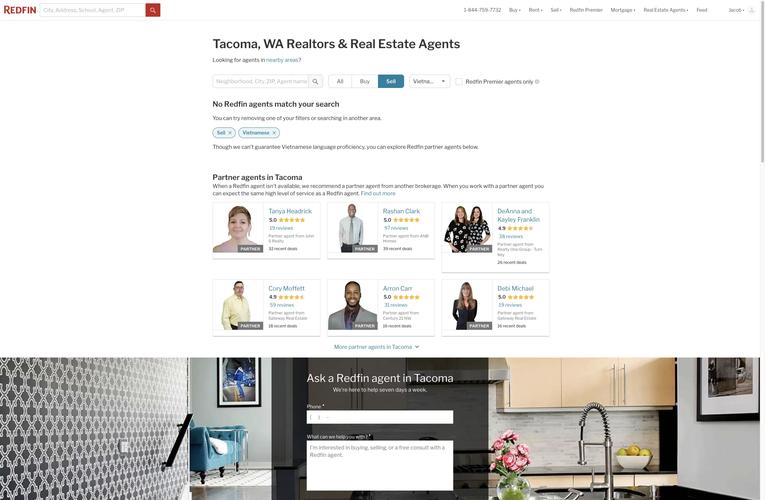 Task type: locate. For each thing, give the bounding box(es) containing it.
submit search image
[[313, 79, 318, 84]]

5.0 inside "debi michael 5.0"
[[499, 295, 506, 300]]

kayley
[[498, 216, 517, 223]]

0 vertical spatial buy
[[510, 7, 518, 13]]

real
[[644, 7, 654, 13], [350, 37, 376, 51], [286, 316, 294, 321], [515, 316, 524, 321]]

what
[[307, 435, 319, 440]]

1 horizontal spatial gateway
[[498, 316, 514, 321]]

1 horizontal spatial 19 reviews link
[[499, 302, 522, 309]]

1 horizontal spatial buy
[[510, 7, 518, 13]]

5.0 up 31
[[384, 295, 391, 300]]

0 horizontal spatial partner agent from
[[269, 234, 305, 239]]

partner agent from down 19 reviews
[[269, 234, 305, 239]]

jacob
[[729, 7, 742, 13]]

submit search image
[[150, 8, 156, 13]]

59 reviews link
[[270, 302, 294, 309]]

rating 4.9 out of 5 element down cory moffett link
[[278, 295, 305, 301]]

partner agent from
[[269, 234, 305, 239], [383, 234, 420, 239]]

cory
[[269, 285, 282, 292]]

estate inside 19 reviews partner agent from gateway real estate 16 recent deals
[[524, 316, 537, 321]]

agent up and
[[519, 183, 534, 190]]

phone. required field. element
[[307, 401, 450, 411]]

area.
[[370, 115, 382, 122]]

partner agent from down 97 reviews link
[[383, 234, 420, 239]]

tacoma inside ask a redfin agent in tacoma we're here to help seven days a week.
[[414, 372, 454, 385]]

▾ right rent ▾
[[560, 7, 562, 13]]

3 ▾ from the left
[[560, 7, 562, 13]]

sell right rent ▾
[[551, 7, 559, 13]]

deanna and kayley franklin link
[[498, 208, 544, 224]]

real inside 19 reviews partner agent from gateway real estate 16 recent deals
[[515, 316, 524, 321]]

4.9 inside "deanna and kayley franklin 4.9"
[[499, 226, 506, 231]]

0 horizontal spatial 4.9
[[269, 295, 277, 300]]

realty inside john s realty
[[272, 239, 284, 244]]

1 ▾ from the left
[[519, 7, 521, 13]]

2 vertical spatial we
[[329, 435, 335, 440]]

nearby
[[266, 57, 284, 63]]

5.0 up 97
[[384, 217, 391, 223]]

▾ right mortgage
[[634, 7, 636, 13]]

1 vertical spatial your
[[283, 115, 294, 122]]

a up expect
[[229, 183, 232, 190]]

no
[[213, 100, 223, 109]]

from down cory moffett 4.9
[[296, 311, 305, 316]]

agent
[[251, 183, 265, 190], [366, 183, 380, 190], [519, 183, 534, 190], [284, 234, 295, 239], [398, 234, 409, 239], [513, 242, 524, 247], [284, 311, 295, 316], [398, 311, 409, 316], [513, 311, 524, 316], [372, 372, 401, 385]]

0 vertical spatial tacoma
[[275, 173, 303, 182]]

sell for sell option
[[387, 78, 396, 85]]

homes
[[383, 239, 397, 244]]

59 reviews partner agent from gateway real estate 18 recent deals
[[269, 303, 307, 329]]

buy inside buy ▾ dropdown button
[[510, 7, 518, 13]]

michael
[[512, 285, 534, 292]]

0 horizontal spatial rating 4.9 out of 5 element
[[278, 295, 305, 301]]

agent down '59 reviews' link
[[284, 311, 295, 316]]

1 horizontal spatial we
[[302, 183, 309, 190]]

0 vertical spatial vietnamese
[[413, 78, 444, 85]]

reviews inside 19 reviews partner agent from gateway real estate 16 recent deals
[[505, 303, 522, 308]]

realty up key
[[498, 247, 510, 252]]

19
[[270, 225, 275, 231], [499, 303, 504, 308]]

partner agent from for tanya
[[269, 234, 305, 239]]

agent up "seven"
[[372, 372, 401, 385]]

buy for buy ▾
[[510, 7, 518, 13]]

debi michael 5.0
[[498, 285, 534, 300]]

more
[[383, 191, 396, 197]]

help right to
[[368, 387, 378, 394]]

we up "service"
[[302, 183, 309, 190]]

another up more
[[395, 183, 414, 190]]

5.0 down "debi"
[[499, 295, 506, 300]]

1 horizontal spatial 16
[[498, 324, 502, 329]]

1 vertical spatial premier
[[484, 79, 504, 85]]

s
[[269, 239, 271, 244]]

week.
[[413, 387, 427, 394]]

anb homes
[[383, 234, 429, 244]]

gateway up 18
[[269, 316, 285, 321]]

proficiency,
[[337, 144, 366, 150]]

from up more
[[382, 183, 394, 190]]

agents
[[243, 57, 260, 63], [505, 79, 522, 85], [249, 100, 273, 109], [445, 144, 462, 150], [241, 173, 266, 182], [368, 344, 386, 351]]

2 vertical spatial tacoma
[[414, 372, 454, 385]]

your
[[298, 100, 314, 109], [283, 115, 294, 122]]

partner inside 59 reviews partner agent from gateway real estate 18 recent deals
[[269, 311, 283, 316]]

0 vertical spatial 19
[[270, 225, 275, 231]]

0 horizontal spatial gateway
[[269, 316, 285, 321]]

1 vertical spatial another
[[395, 183, 414, 190]]

partner agents in tacoma
[[213, 173, 303, 182]]

gateway for debi
[[498, 316, 514, 321]]

seattle real estate agent arron carr image
[[328, 280, 378, 330]]

97
[[385, 225, 391, 231]]

vietnamese
[[413, 78, 444, 85], [243, 130, 270, 136], [282, 144, 312, 150]]

reviews for arron carr
[[391, 303, 408, 308]]

Neighborhood, City, ZIP, Agent name search field
[[213, 75, 308, 88]]

1 horizontal spatial help
[[368, 387, 378, 394]]

1 horizontal spatial another
[[395, 183, 414, 190]]

rating 5 out of 5 element for headrick
[[279, 217, 305, 224]]

1 vertical spatial buy
[[360, 78, 370, 85]]

from up -
[[525, 242, 534, 247]]

carr
[[401, 285, 413, 292]]

19 inside 19 reviews partner agent from gateway real estate 16 recent deals
[[499, 303, 504, 308]]

1 16 from the left
[[383, 324, 388, 329]]

partner inside 19 reviews partner agent from gateway real estate 16 recent deals
[[498, 311, 512, 316]]

real inside real estate agents ▾ link
[[644, 7, 654, 13]]

agents up removing
[[249, 100, 273, 109]]

0 vertical spatial 4.9
[[499, 226, 506, 231]]

agent down 97 reviews link
[[398, 234, 409, 239]]

2 partner agent from from the left
[[383, 234, 420, 239]]

turn
[[534, 247, 543, 252]]

recent inside 31 reviews partner agent from century 21 nw 16 recent deals
[[389, 324, 401, 329]]

Buy radio
[[352, 75, 379, 88]]

another inside "when a redfin agent isn't available, we recommend a partner agent from another brokerage. when you work with a partner agent you can expect the same high level of service as a redfin agent."
[[395, 183, 414, 190]]

days
[[396, 387, 407, 394]]

buy right all option
[[360, 78, 370, 85]]

option group
[[329, 75, 404, 88]]

1 gateway from the left
[[269, 316, 285, 321]]

and
[[522, 208, 532, 215]]

38 reviews link
[[499, 233, 523, 240]]

agent inside 19 reviews partner agent from gateway real estate 16 recent deals
[[513, 311, 524, 316]]

5 ▾ from the left
[[687, 7, 689, 13]]

sell left remove sell icon
[[217, 130, 225, 136]]

rating 5 out of 5 element down debi michael link on the right bottom of the page
[[508, 295, 535, 301]]

1 vertical spatial agents
[[419, 37, 461, 51]]

we're
[[333, 387, 348, 394]]

2 vertical spatial vietnamese
[[282, 144, 312, 150]]

agents for more partner agents in tacoma
[[368, 344, 386, 351]]

0 horizontal spatial of
[[277, 115, 282, 122]]

of down 'available,'
[[290, 191, 295, 197]]

from left john
[[296, 234, 305, 239]]

agent up 21
[[398, 311, 409, 316]]

agents left only
[[505, 79, 522, 85]]

0 horizontal spatial 19
[[270, 225, 275, 231]]

1-
[[464, 7, 468, 13]]

rating 5 out of 5 element for carr
[[393, 295, 420, 301]]

try
[[233, 115, 240, 122]]

19 reviews link for tanya
[[270, 225, 293, 231]]

reviews right 31
[[391, 303, 408, 308]]

seattle real estate agent deanna and kayley franklin image
[[442, 203, 492, 253]]

gateway
[[269, 316, 285, 321], [498, 316, 514, 321]]

agents for redfin premier agents only
[[505, 79, 522, 85]]

partner
[[425, 144, 443, 150], [346, 183, 365, 190], [500, 183, 518, 190], [349, 344, 367, 351]]

find out more
[[361, 191, 396, 197]]

sell ▾ button
[[547, 0, 566, 20]]

reviews inside 38 reviews partner agent from realty one group - turn key 26 recent deals
[[506, 234, 523, 239]]

agent down "debi michael 5.0" in the right of the page
[[513, 311, 524, 316]]

1 horizontal spatial partner agent from
[[383, 234, 420, 239]]

▾ right 'jacob'
[[743, 7, 745, 13]]

6 ▾ from the left
[[743, 7, 745, 13]]

1 vertical spatial 4.9
[[269, 295, 277, 300]]

agent inside ask a redfin agent in tacoma we're here to help seven days a week.
[[372, 372, 401, 385]]

1 horizontal spatial tacoma
[[392, 344, 412, 351]]

you
[[213, 115, 222, 122]]

another left area.
[[349, 115, 368, 122]]

reviews right 38
[[506, 234, 523, 239]]

19 up s
[[270, 225, 275, 231]]

all
[[337, 78, 344, 85]]

in inside ask a redfin agent in tacoma we're here to help seven days a week.
[[403, 372, 412, 385]]

2 vertical spatial sell
[[217, 130, 225, 136]]

reviews down "debi michael 5.0" in the right of the page
[[505, 303, 522, 308]]

deals inside 59 reviews partner agent from gateway real estate 18 recent deals
[[287, 324, 297, 329]]

1 vertical spatial rating 4.9 out of 5 element
[[278, 295, 305, 301]]

help left the with?
[[336, 435, 346, 440]]

from
[[382, 183, 394, 190], [296, 234, 305, 239], [410, 234, 419, 239], [525, 242, 534, 247], [296, 311, 305, 316], [410, 311, 419, 316], [525, 311, 534, 316]]

1 horizontal spatial your
[[298, 100, 314, 109]]

0 vertical spatial help
[[368, 387, 378, 394]]

31 reviews partner agent from century 21 nw 16 recent deals
[[383, 303, 419, 329]]

tacoma up 'available,'
[[275, 173, 303, 182]]

premier inside button
[[586, 7, 603, 13]]

2 horizontal spatial vietnamese
[[413, 78, 444, 85]]

1 vertical spatial of
[[290, 191, 295, 197]]

1 horizontal spatial when
[[443, 183, 458, 190]]

sell inside option
[[387, 78, 396, 85]]

rating 5 out of 5 element
[[279, 217, 305, 224], [393, 217, 420, 224], [393, 295, 420, 301], [508, 295, 535, 301]]

reviews inside 59 reviews partner agent from gateway real estate 18 recent deals
[[277, 303, 294, 308]]

1 horizontal spatial rating 4.9 out of 5 element
[[508, 226, 534, 232]]

sell right buy radio at left
[[387, 78, 396, 85]]

real right mortgage ▾
[[644, 7, 654, 13]]

City, Address, School, Agent, ZIP search field
[[40, 3, 146, 17]]

2 horizontal spatial tacoma
[[414, 372, 454, 385]]

0 horizontal spatial buy
[[360, 78, 370, 85]]

reviews right 59
[[277, 303, 294, 308]]

agents left below.
[[445, 144, 462, 150]]

reviews inside 31 reviews partner agent from century 21 nw 16 recent deals
[[391, 303, 408, 308]]

john
[[305, 234, 314, 239]]

2 ▾ from the left
[[541, 7, 543, 13]]

4 ▾ from the left
[[634, 7, 636, 13]]

0 vertical spatial rating 4.9 out of 5 element
[[508, 226, 534, 232]]

32
[[269, 247, 274, 252]]

0 vertical spatial of
[[277, 115, 282, 122]]

1 horizontal spatial 19
[[499, 303, 504, 308]]

0 horizontal spatial help
[[336, 435, 346, 440]]

16 inside 31 reviews partner agent from century 21 nw 16 recent deals
[[383, 324, 388, 329]]

cory moffett link
[[269, 285, 315, 293]]

buy right the 7732
[[510, 7, 518, 13]]

ask
[[307, 372, 326, 385]]

your up filters
[[298, 100, 314, 109]]

5.0 inside arron carr 5.0
[[384, 295, 391, 300]]

19 reviews partner agent from gateway real estate 16 recent deals
[[498, 303, 537, 329]]

2 16 from the left
[[498, 324, 502, 329]]

real down '59 reviews' link
[[286, 316, 294, 321]]

partner inside 31 reviews partner agent from century 21 nw 16 recent deals
[[383, 311, 398, 316]]

0 horizontal spatial your
[[283, 115, 294, 122]]

5.0 inside tanya headrick 5.0
[[269, 217, 277, 223]]

when
[[213, 183, 228, 190], [443, 183, 458, 190]]

0 horizontal spatial 19 reviews link
[[270, 225, 293, 231]]

97 reviews link
[[385, 225, 409, 231]]

buy inside buy radio
[[360, 78, 370, 85]]

recent
[[275, 247, 287, 252], [389, 247, 402, 252], [504, 260, 516, 265], [274, 324, 286, 329], [389, 324, 401, 329], [503, 324, 515, 329]]

rating 5 out of 5 element down rashan clark link
[[393, 217, 420, 224]]

a right as
[[323, 191, 326, 197]]

1 when from the left
[[213, 183, 228, 190]]

more
[[334, 344, 348, 351]]

0 horizontal spatial realty
[[272, 239, 284, 244]]

though
[[213, 144, 232, 150]]

we left can't
[[233, 144, 241, 150]]

32 recent deals
[[269, 247, 298, 252]]

1-844-759-7732
[[464, 7, 502, 13]]

1 vertical spatial tacoma
[[392, 344, 412, 351]]

19 reviews link down "debi michael 5.0" in the right of the page
[[499, 302, 522, 309]]

5.0 down tanya
[[269, 217, 277, 223]]

1 horizontal spatial realty
[[498, 247, 510, 252]]

2 horizontal spatial sell
[[551, 7, 559, 13]]

when right brokerage.
[[443, 183, 458, 190]]

▾ left rent
[[519, 7, 521, 13]]

deanna
[[498, 208, 520, 215]]

deals inside 38 reviews partner agent from realty one group - turn key 26 recent deals
[[517, 260, 527, 265]]

1 vertical spatial we
[[302, 183, 309, 190]]

59
[[270, 303, 276, 308]]

agents for no redfin agents match your search
[[249, 100, 273, 109]]

0 vertical spatial realty
[[272, 239, 284, 244]]

when up expect
[[213, 183, 228, 190]]

agents right for
[[243, 57, 260, 63]]

looking
[[213, 57, 233, 63]]

rating 4.9 out of 5 element for 4.9
[[278, 295, 305, 301]]

a
[[229, 183, 232, 190], [342, 183, 345, 190], [496, 183, 498, 190], [323, 191, 326, 197], [328, 372, 334, 385], [409, 387, 411, 394]]

1 horizontal spatial agents
[[670, 7, 686, 13]]

recent inside 38 reviews partner agent from realty one group - turn key 26 recent deals
[[504, 260, 516, 265]]

partner agent from for rashan
[[383, 234, 420, 239]]

deals inside 31 reviews partner agent from century 21 nw 16 recent deals
[[402, 324, 412, 329]]

can left expect
[[213, 191, 222, 197]]

agent up "out"
[[366, 183, 380, 190]]

0 vertical spatial premier
[[586, 7, 603, 13]]

0 horizontal spatial sell
[[217, 130, 225, 136]]

0 horizontal spatial tacoma
[[275, 173, 303, 182]]

the
[[241, 191, 250, 197]]

1 vertical spatial 19 reviews link
[[499, 302, 522, 309]]

reviews for deanna and kayley franklin
[[506, 234, 523, 239]]

another
[[349, 115, 368, 122], [395, 183, 414, 190]]

real down "debi michael 5.0" in the right of the page
[[515, 316, 524, 321]]

1 horizontal spatial of
[[290, 191, 295, 197]]

1 vertical spatial help
[[336, 435, 346, 440]]

realty
[[272, 239, 284, 244], [498, 247, 510, 252]]

0 vertical spatial your
[[298, 100, 314, 109]]

rating 4.9 out of 5 element down 'franklin'
[[508, 226, 534, 232]]

▾ for buy ▾
[[519, 7, 521, 13]]

tacoma down 21
[[392, 344, 412, 351]]

real right &
[[350, 37, 376, 51]]

1 partner agent from from the left
[[269, 234, 305, 239]]

deanna and kayley franklin 4.9
[[498, 208, 540, 231]]

1 horizontal spatial premier
[[586, 7, 603, 13]]

gateway inside 59 reviews partner agent from gateway real estate 18 recent deals
[[269, 316, 285, 321]]

rent ▾
[[529, 7, 543, 13]]

we inside "when a redfin agent isn't available, we recommend a partner agent from another brokerage. when you work with a partner agent you can expect the same high level of service as a redfin agent."
[[302, 183, 309, 190]]

agents down century
[[368, 344, 386, 351]]

we right what
[[329, 435, 335, 440]]

buy for buy
[[360, 78, 370, 85]]

help inside what can we help you with?. required field. element
[[336, 435, 346, 440]]

0 vertical spatial 19 reviews link
[[270, 225, 293, 231]]

4.9 up 59
[[269, 295, 277, 300]]

0 horizontal spatial when
[[213, 183, 228, 190]]

in up the days
[[403, 372, 412, 385]]

from up nw at right
[[410, 311, 419, 316]]

4.9 up 38
[[499, 226, 506, 231]]

agent.
[[344, 191, 360, 197]]

16 inside 19 reviews partner agent from gateway real estate 16 recent deals
[[498, 324, 502, 329]]

39 recent deals
[[383, 247, 412, 252]]

gateway inside 19 reviews partner agent from gateway real estate 16 recent deals
[[498, 316, 514, 321]]

0 vertical spatial sell
[[551, 7, 559, 13]]

▾ right rent
[[541, 7, 543, 13]]

5.0 inside rashan clark 5.0
[[384, 217, 391, 223]]

0 horizontal spatial we
[[233, 144, 241, 150]]

1 vertical spatial 19
[[499, 303, 504, 308]]

1 vertical spatial sell
[[387, 78, 396, 85]]

sell ▾ button
[[551, 0, 562, 20]]

2 horizontal spatial we
[[329, 435, 335, 440]]

service
[[296, 191, 315, 197]]

in right searching
[[343, 115, 348, 122]]

1 horizontal spatial 4.9
[[499, 226, 506, 231]]

19 down "debi"
[[499, 303, 504, 308]]

1 horizontal spatial sell
[[387, 78, 396, 85]]

from down "debi michael 5.0" in the right of the page
[[525, 311, 534, 316]]

5.0
[[269, 217, 277, 223], [384, 217, 391, 223], [384, 295, 391, 300], [499, 295, 506, 300]]

All radio
[[329, 75, 352, 88]]

19 reviews link up john s realty
[[270, 225, 293, 231]]

rating 5 out of 5 element down tanya headrick link
[[279, 217, 305, 224]]

realty right s
[[272, 239, 284, 244]]

sell inside dropdown button
[[551, 7, 559, 13]]

agents
[[670, 7, 686, 13], [419, 37, 461, 51]]

tacoma
[[275, 173, 303, 182], [392, 344, 412, 351], [414, 372, 454, 385]]

same
[[251, 191, 264, 197]]

0 vertical spatial another
[[349, 115, 368, 122]]

1 vertical spatial vietnamese
[[243, 130, 270, 136]]

0 vertical spatial we
[[233, 144, 241, 150]]

from inside 59 reviews partner agent from gateway real estate 18 recent deals
[[296, 311, 305, 316]]

filters
[[296, 115, 310, 122]]

only
[[523, 79, 534, 85]]

0 horizontal spatial 16
[[383, 324, 388, 329]]

reviews for cory moffett
[[277, 303, 294, 308]]

gateway down "debi michael 5.0" in the right of the page
[[498, 316, 514, 321]]

rating 5 out of 5 element down the "arron carr" link
[[393, 295, 420, 301]]

a right ask
[[328, 372, 334, 385]]

of
[[277, 115, 282, 122], [290, 191, 295, 197]]

premier
[[586, 7, 603, 13], [484, 79, 504, 85]]

your left filters
[[283, 115, 294, 122]]

2 gateway from the left
[[498, 316, 514, 321]]

16 for debi michael
[[498, 324, 502, 329]]

rating 5 out of 5 element for clark
[[393, 217, 420, 224]]

of right one
[[277, 115, 282, 122]]

0 horizontal spatial vietnamese
[[243, 130, 270, 136]]

1 vertical spatial realty
[[498, 247, 510, 252]]

▾ left feed at the right
[[687, 7, 689, 13]]

0 horizontal spatial premier
[[484, 79, 504, 85]]

ask a redfin agent in tacoma we're here to help seven days a week.
[[307, 372, 454, 394]]

0 horizontal spatial agents
[[419, 37, 461, 51]]

deals
[[288, 247, 298, 252], [402, 247, 412, 252], [517, 260, 527, 265], [287, 324, 297, 329], [402, 324, 412, 329], [516, 324, 526, 329]]

rating 4.9 out of 5 element
[[508, 226, 534, 232], [278, 295, 305, 301]]

▾ for jacob ▾
[[743, 7, 745, 13]]

agent up one
[[513, 242, 524, 247]]

looking for agents in nearby areas ?
[[213, 57, 301, 63]]

tacoma up week.
[[414, 372, 454, 385]]

0 vertical spatial agents
[[670, 7, 686, 13]]

option group containing all
[[329, 75, 404, 88]]

759-
[[479, 7, 490, 13]]

seattle real estate agent debi michael image
[[442, 280, 492, 330]]



Task type: vqa. For each thing, say whether or not it's contained in the screenshot.


Task type: describe. For each thing, give the bounding box(es) containing it.
partner inside 38 reviews partner agent from realty one group - turn key 26 recent deals
[[498, 242, 512, 247]]

seven
[[380, 387, 395, 394]]

below.
[[463, 144, 479, 150]]

in up isn't
[[267, 173, 273, 182]]

seattle real estate agent cory moffett image
[[213, 280, 263, 330]]

1 horizontal spatial vietnamese
[[282, 144, 312, 150]]

areas
[[285, 57, 299, 63]]

can left try
[[223, 115, 232, 122]]

agent inside 59 reviews partner agent from gateway real estate 18 recent deals
[[284, 311, 295, 316]]

Phone telephone field
[[310, 415, 450, 421]]

available,
[[278, 183, 301, 190]]

group
[[519, 247, 531, 252]]

5.0 for tanya headrick
[[269, 217, 277, 223]]

estate inside dropdown button
[[655, 7, 669, 13]]

search
[[316, 100, 339, 109]]

redfin inside ask a redfin agent in tacoma we're here to help seven days a week.
[[336, 372, 369, 385]]

rent ▾ button
[[529, 0, 543, 20]]

as
[[316, 191, 321, 197]]

you can try removing one of your filters or searching in another area.
[[213, 115, 382, 122]]

5.0 for debi michael
[[499, 295, 506, 300]]

sell for sell ▾
[[551, 7, 559, 13]]

wa
[[263, 37, 284, 51]]

arron
[[383, 285, 399, 292]]

agent inside 31 reviews partner agent from century 21 nw 16 recent deals
[[398, 311, 409, 316]]

18
[[269, 324, 273, 329]]

tacoma, wa realtors & real estate agents
[[213, 37, 461, 51]]

estate inside 59 reviews partner agent from gateway real estate 18 recent deals
[[295, 316, 307, 321]]

19 reviews link for debi
[[499, 302, 522, 309]]

seattle real estate agent rashan clark image
[[328, 203, 378, 253]]

remove sell image
[[228, 131, 232, 135]]

though we can't guarantee vietnamese language proficiency, you can explore redfin partner agents below.
[[213, 144, 479, 150]]

tanya headrick link
[[269, 208, 315, 216]]

nearby areas link
[[266, 57, 299, 63]]

key
[[498, 253, 505, 258]]

▾ for sell ▾
[[560, 7, 562, 13]]

rent ▾ button
[[525, 0, 547, 20]]

real estate agents ▾
[[644, 7, 689, 13]]

mortgage ▾ button
[[611, 0, 636, 20]]

gateway for cory
[[269, 316, 285, 321]]

26
[[498, 260, 503, 265]]

19 for 19 reviews
[[270, 225, 275, 231]]

for
[[234, 57, 241, 63]]

31 reviews link
[[385, 302, 408, 309]]

cory moffett 4.9
[[269, 285, 305, 300]]

one
[[511, 247, 518, 252]]

franklin
[[518, 216, 540, 223]]

from inside 31 reviews partner agent from century 21 nw 16 recent deals
[[410, 311, 419, 316]]

feed
[[697, 7, 708, 13]]

help inside ask a redfin agent in tacoma we're here to help seven days a week.
[[368, 387, 378, 394]]

19 for 19 reviews partner agent from gateway real estate 16 recent deals
[[499, 303, 504, 308]]

expect
[[223, 191, 240, 197]]

sell ▾
[[551, 7, 562, 13]]

4.9 inside cory moffett 4.9
[[269, 295, 277, 300]]

reviews up the anb homes
[[392, 225, 409, 231]]

38 reviews partner agent from realty one group - turn key 26 recent deals
[[498, 234, 543, 265]]

rating 4.9 out of 5 element for kayley
[[508, 226, 534, 232]]

match
[[275, 100, 297, 109]]

a right with
[[496, 183, 498, 190]]

can right what
[[320, 435, 328, 440]]

out
[[373, 191, 381, 197]]

high
[[266, 191, 276, 197]]

5.0 for arron carr
[[384, 295, 391, 300]]

tanya
[[269, 208, 285, 215]]

deals inside 19 reviews partner agent from gateway real estate 16 recent deals
[[516, 324, 526, 329]]

from inside 38 reviews partner agent from realty one group - turn key 26 recent deals
[[525, 242, 534, 247]]

in left nearby
[[261, 57, 265, 63]]

recent inside 59 reviews partner agent from gateway real estate 18 recent deals
[[274, 324, 286, 329]]

with
[[484, 183, 494, 190]]

mortgage ▾
[[611, 7, 636, 13]]

rashan
[[383, 208, 404, 215]]

clark
[[405, 208, 420, 215]]

can inside "when a redfin agent isn't available, we recommend a partner agent from another brokerage. when you work with a partner agent you can expect the same high level of service as a redfin agent."
[[213, 191, 222, 197]]

▾ for mortgage ▾
[[634, 7, 636, 13]]

redfin premier agents only
[[466, 79, 534, 85]]

anb
[[420, 234, 429, 239]]

Sell radio
[[378, 75, 404, 88]]

what can we help you with?. required field. element
[[307, 431, 450, 441]]

rashan clark link
[[383, 208, 430, 216]]

-
[[532, 247, 533, 252]]

realtors
[[287, 37, 335, 51]]

844-
[[468, 7, 479, 13]]

can't
[[242, 144, 254, 150]]

from inside 19 reviews partner agent from gateway real estate 16 recent deals
[[525, 311, 534, 316]]

recommend
[[311, 183, 341, 190]]

2 when from the left
[[443, 183, 458, 190]]

real estate agents ▾ button
[[640, 0, 693, 20]]

find
[[361, 191, 372, 197]]

a right the days
[[409, 387, 411, 394]]

▾ inside dropdown button
[[687, 7, 689, 13]]

premier for redfin premier agents only
[[484, 79, 504, 85]]

agent inside 38 reviews partner agent from realty one group - turn key 26 recent deals
[[513, 242, 524, 247]]

16 for arron carr
[[383, 324, 388, 329]]

or
[[311, 115, 316, 122]]

agent up "same"
[[251, 183, 265, 190]]

moffett
[[283, 285, 305, 292]]

of inside "when a redfin agent isn't available, we recommend a partner agent from another brokerage. when you work with a partner agent you can expect the same high level of service as a redfin agent."
[[290, 191, 295, 197]]

in down century
[[387, 344, 391, 351]]

38
[[499, 234, 505, 239]]

7732
[[490, 7, 502, 13]]

we inside what can we help you with?. required field. element
[[329, 435, 335, 440]]

redfin inside button
[[570, 7, 585, 13]]

reviews for debi michael
[[505, 303, 522, 308]]

0 horizontal spatial another
[[349, 115, 368, 122]]

1-844-759-7732 link
[[464, 7, 502, 13]]

21
[[399, 316, 403, 321]]

19 reviews
[[270, 225, 293, 231]]

premier for redfin premier
[[586, 7, 603, 13]]

redfin premier
[[570, 7, 603, 13]]

headrick
[[287, 208, 312, 215]]

What can we help you with? text field
[[310, 445, 450, 482]]

debi michael link
[[498, 285, 544, 293]]

nw
[[404, 316, 412, 321]]

can left explore
[[377, 144, 386, 150]]

tacoma,
[[213, 37, 261, 51]]

?
[[299, 57, 301, 63]]

work
[[470, 183, 482, 190]]

to
[[361, 387, 367, 394]]

reviews up john s realty
[[276, 225, 293, 231]]

no redfin agents match your search
[[213, 100, 339, 109]]

a up agent.
[[342, 183, 345, 190]]

agent down 19 reviews
[[284, 234, 295, 239]]

rating 5 out of 5 element for michael
[[508, 295, 535, 301]]

level
[[277, 191, 289, 197]]

brokerage.
[[416, 183, 442, 190]]

real inside 59 reviews partner agent from gateway real estate 18 recent deals
[[286, 316, 294, 321]]

what can we help you with?
[[307, 435, 368, 440]]

more partner agents in tacoma
[[334, 344, 413, 351]]

recent inside 19 reviews partner agent from gateway real estate 16 recent deals
[[503, 324, 515, 329]]

remove vietnamese image
[[272, 131, 276, 135]]

john s realty
[[269, 234, 314, 244]]

5.0 for rashan clark
[[384, 217, 391, 223]]

language
[[313, 144, 336, 150]]

realty inside 38 reviews partner agent from realty one group - turn key 26 recent deals
[[498, 247, 510, 252]]

debi
[[498, 285, 511, 292]]

arron carr link
[[383, 285, 430, 293]]

agents up "same"
[[241, 173, 266, 182]]

from left anb
[[410, 234, 419, 239]]

39
[[383, 247, 388, 252]]

seattle real estate agent tanya headrick image
[[213, 203, 263, 253]]

agents inside real estate agents ▾ link
[[670, 7, 686, 13]]

▾ for rent ▾
[[541, 7, 543, 13]]

from inside "when a redfin agent isn't available, we recommend a partner agent from another brokerage. when you work with a partner agent you can expect the same high level of service as a redfin agent."
[[382, 183, 394, 190]]

agents for looking for agents in nearby areas ?
[[243, 57, 260, 63]]

buy ▾
[[510, 7, 521, 13]]

real estate agents ▾ link
[[644, 0, 689, 20]]



